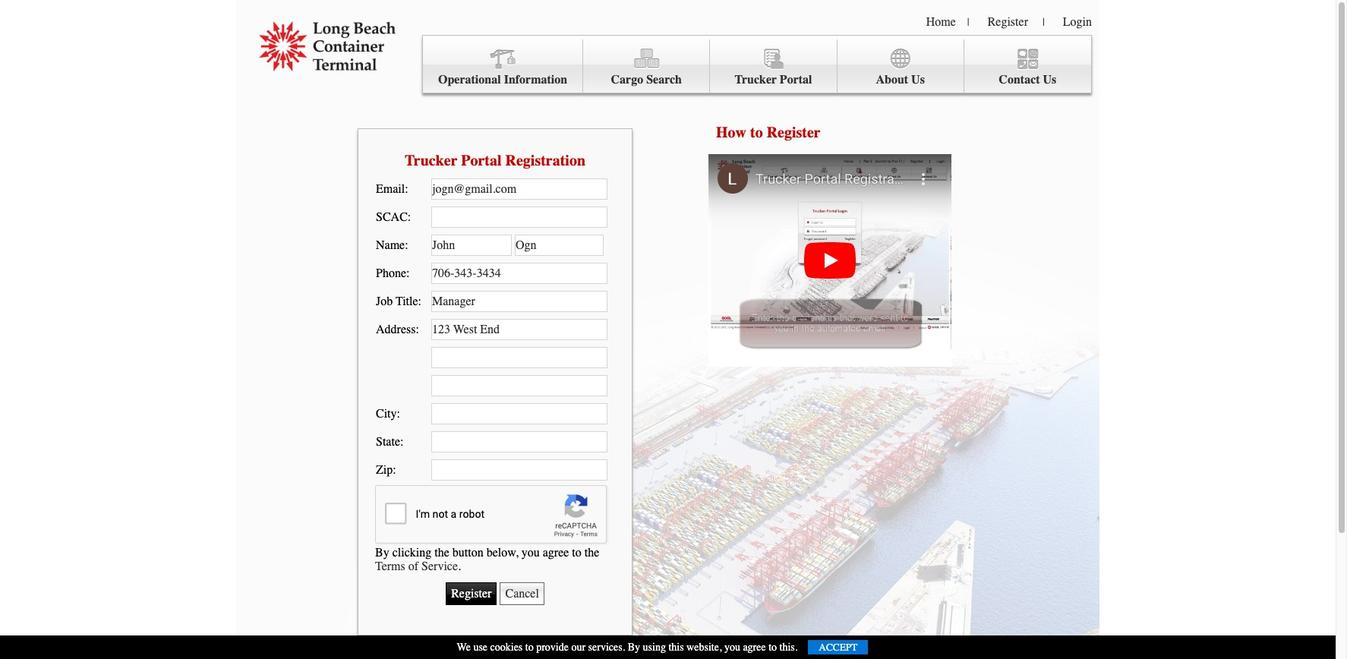 Task type: vqa. For each thing, say whether or not it's contained in the screenshot.
BY to the left
yes



Task type: describe. For each thing, give the bounding box(es) containing it.
cargo
[[611, 73, 643, 87]]

2 the from the left
[[585, 546, 600, 559]]

phone :
[[376, 267, 410, 280]]

accept button
[[808, 640, 868, 655]]

contact us
[[999, 73, 1057, 87]]

to left provide
[[525, 641, 534, 654]]

you inside by clicking the button below, you agree to the terms of service .
[[522, 546, 540, 559]]

email :
[[376, 182, 408, 196]]

: for city :
[[397, 407, 400, 421]]

trucker portal registration
[[405, 152, 586, 169]]

to right how
[[750, 124, 763, 141]]

: for phone :
[[406, 267, 410, 280]]

State text field
[[431, 431, 608, 453]]

: for email :
[[405, 182, 408, 196]]

we
[[457, 641, 471, 654]]

terms
[[375, 559, 405, 573]]

name
[[376, 238, 405, 252]]

our
[[572, 641, 586, 654]]

below,
[[487, 546, 519, 559]]

this
[[669, 641, 684, 654]]

search
[[647, 73, 682, 87]]

city
[[376, 407, 397, 421]]

city :
[[376, 407, 400, 421]]

operational information
[[438, 73, 568, 87]]

.
[[458, 559, 461, 573]]

2 | from the left
[[1043, 16, 1045, 29]]

Email text field
[[431, 178, 608, 200]]

address
[[376, 323, 416, 336]]

accept
[[819, 642, 858, 653]]

trucker for trucker portal
[[735, 73, 777, 87]]

to left this.
[[769, 641, 777, 654]]

button
[[452, 546, 484, 559]]

menu bar containing operational information
[[422, 35, 1092, 93]]

1 vertical spatial register
[[767, 124, 821, 141]]

trucker portal link
[[710, 39, 837, 93]]

cancel button
[[500, 582, 544, 605]]

to inside by clicking the button below, you agree to the terms of service .
[[572, 546, 582, 559]]

information
[[504, 73, 568, 87]]

operational
[[438, 73, 501, 87]]

portal for trucker portal registration
[[461, 152, 502, 169]]

City text field
[[431, 403, 608, 425]]

service
[[422, 559, 458, 573]]

email
[[376, 182, 405, 196]]

portal for trucker portal
[[780, 73, 812, 87]]

contact
[[999, 73, 1040, 87]]

this.
[[780, 641, 798, 654]]

: for scac :
[[408, 210, 411, 224]]

: for address :
[[416, 323, 419, 336]]

: for zip :
[[393, 463, 396, 477]]

Last Name text field
[[515, 235, 604, 256]]

terms of service link
[[375, 559, 458, 573]]

zip
[[376, 463, 393, 477]]

: for name :
[[405, 238, 408, 252]]

login link
[[1063, 15, 1092, 29]]

cancel
[[505, 587, 539, 600]]

how
[[716, 124, 747, 141]]

us for about us
[[912, 73, 925, 87]]

1 horizontal spatial agree
[[743, 641, 766, 654]]

job
[[376, 295, 393, 308]]



Task type: locate. For each thing, give the bounding box(es) containing it.
trucker up email :
[[405, 152, 458, 169]]

: up state :
[[397, 407, 400, 421]]

0 vertical spatial by
[[375, 546, 389, 559]]

0 vertical spatial register
[[988, 15, 1028, 29]]

1 the from the left
[[435, 546, 449, 559]]

agree inside by clicking the button below, you agree to the terms of service .
[[543, 546, 569, 559]]

0 horizontal spatial trucker
[[405, 152, 458, 169]]

trucker up how to register
[[735, 73, 777, 87]]

you right below,
[[522, 546, 540, 559]]

about us
[[876, 73, 925, 87]]

contact us link
[[964, 39, 1091, 93]]

1 horizontal spatial register
[[988, 15, 1028, 29]]

scac
[[376, 210, 408, 224]]

home
[[926, 15, 956, 29]]

clicking
[[392, 546, 432, 559]]

: up title on the top
[[406, 267, 410, 280]]

trucker
[[735, 73, 777, 87], [405, 152, 458, 169]]

0 horizontal spatial you
[[522, 546, 540, 559]]

1 vertical spatial you
[[725, 641, 740, 654]]

we use cookies to provide our services. by using this website, you agree to this.
[[457, 641, 798, 654]]

operational information link
[[423, 39, 583, 93]]

website,
[[687, 641, 722, 654]]

: up scac : in the top of the page
[[405, 182, 408, 196]]

state
[[376, 435, 400, 449]]

0 horizontal spatial by
[[375, 546, 389, 559]]

1 vertical spatial agree
[[743, 641, 766, 654]]

1 horizontal spatial by
[[628, 641, 640, 654]]

register up contact us link
[[988, 15, 1028, 29]]

by inside by clicking the button below, you agree to the terms of service .
[[375, 546, 389, 559]]

: right job
[[418, 295, 422, 308]]

cargo search
[[611, 73, 682, 87]]

trucker for trucker portal registration
[[405, 152, 458, 169]]

job title :
[[376, 295, 422, 308]]

agree left this.
[[743, 641, 766, 654]]

0 vertical spatial you
[[522, 546, 540, 559]]

of
[[408, 559, 419, 573]]

Zip text field
[[431, 460, 608, 481]]

register down trucker portal
[[767, 124, 821, 141]]

by left clicking
[[375, 546, 389, 559]]

1 vertical spatial trucker
[[405, 152, 458, 169]]

using
[[643, 641, 666, 654]]

1 | from the left
[[968, 16, 970, 29]]

Name text field
[[431, 235, 512, 256]]

register
[[988, 15, 1028, 29], [767, 124, 821, 141]]

None submit
[[446, 582, 497, 605]]

menu bar
[[422, 35, 1092, 93]]

by clicking the button below, you agree to the terms of service .
[[375, 546, 600, 573]]

1 us from the left
[[912, 73, 925, 87]]

cookies
[[490, 641, 523, 654]]

0 horizontal spatial portal
[[461, 152, 502, 169]]

| left login
[[1043, 16, 1045, 29]]

provide
[[536, 641, 569, 654]]

Job Title text field
[[431, 291, 608, 312]]

zip :
[[376, 463, 396, 477]]

you right website,
[[725, 641, 740, 654]]

| right 'home' link
[[968, 16, 970, 29]]

: down scac : in the top of the page
[[405, 238, 408, 252]]

use
[[473, 641, 488, 654]]

0 horizontal spatial |
[[968, 16, 970, 29]]

about us link
[[837, 39, 964, 93]]

portal
[[780, 73, 812, 87], [461, 152, 502, 169]]

Address text field
[[431, 319, 608, 340]]

services.
[[588, 641, 625, 654]]

portal inside menu bar
[[780, 73, 812, 87]]

: down email :
[[408, 210, 411, 224]]

SCAC text field
[[431, 207, 608, 228]]

us
[[912, 73, 925, 87], [1043, 73, 1057, 87]]

you
[[522, 546, 540, 559], [725, 641, 740, 654]]

1 horizontal spatial portal
[[780, 73, 812, 87]]

agree up "cancel" button
[[543, 546, 569, 559]]

0 vertical spatial agree
[[543, 546, 569, 559]]

address :
[[376, 323, 419, 336]]

by
[[375, 546, 389, 559], [628, 641, 640, 654]]

registration
[[505, 152, 586, 169]]

Phone text field
[[431, 263, 608, 284]]

None text field
[[431, 347, 608, 368], [431, 375, 608, 396], [431, 347, 608, 368], [431, 375, 608, 396]]

: down state :
[[393, 463, 396, 477]]

agree
[[543, 546, 569, 559], [743, 641, 766, 654]]

us for contact us
[[1043, 73, 1057, 87]]

trucker inside menu bar
[[735, 73, 777, 87]]

0 horizontal spatial the
[[435, 546, 449, 559]]

phone
[[376, 267, 406, 280]]

by left using
[[628, 641, 640, 654]]

how to register
[[716, 124, 821, 141]]

trucker portal
[[735, 73, 812, 87]]

to
[[750, 124, 763, 141], [572, 546, 582, 559], [525, 641, 534, 654], [769, 641, 777, 654]]

us right contact
[[1043, 73, 1057, 87]]

title
[[396, 295, 418, 308]]

0 horizontal spatial register
[[767, 124, 821, 141]]

to right below,
[[572, 546, 582, 559]]

login
[[1063, 15, 1092, 29]]

the
[[435, 546, 449, 559], [585, 546, 600, 559]]

state :
[[376, 435, 404, 449]]

home link
[[926, 15, 956, 29]]

:
[[405, 182, 408, 196], [408, 210, 411, 224], [405, 238, 408, 252], [406, 267, 410, 280], [418, 295, 422, 308], [416, 323, 419, 336], [397, 407, 400, 421], [400, 435, 404, 449], [393, 463, 396, 477]]

name :
[[376, 238, 408, 252]]

portal up email text box at the left of page
[[461, 152, 502, 169]]

1 vertical spatial by
[[628, 641, 640, 654]]

1 horizontal spatial the
[[585, 546, 600, 559]]

0 vertical spatial trucker
[[735, 73, 777, 87]]

1 horizontal spatial us
[[1043, 73, 1057, 87]]

register link
[[988, 15, 1028, 29]]

2 us from the left
[[1043, 73, 1057, 87]]

cargo search link
[[583, 39, 710, 93]]

1 vertical spatial portal
[[461, 152, 502, 169]]

: down city :
[[400, 435, 404, 449]]

0 horizontal spatial agree
[[543, 546, 569, 559]]

about
[[876, 73, 908, 87]]

0 horizontal spatial us
[[912, 73, 925, 87]]

1 horizontal spatial trucker
[[735, 73, 777, 87]]

|
[[968, 16, 970, 29], [1043, 16, 1045, 29]]

1 horizontal spatial you
[[725, 641, 740, 654]]

scac :
[[376, 210, 411, 224]]

1 horizontal spatial |
[[1043, 16, 1045, 29]]

: for state :
[[400, 435, 404, 449]]

: down title on the top
[[416, 323, 419, 336]]

portal up how to register
[[780, 73, 812, 87]]

0 vertical spatial portal
[[780, 73, 812, 87]]

us right about
[[912, 73, 925, 87]]



